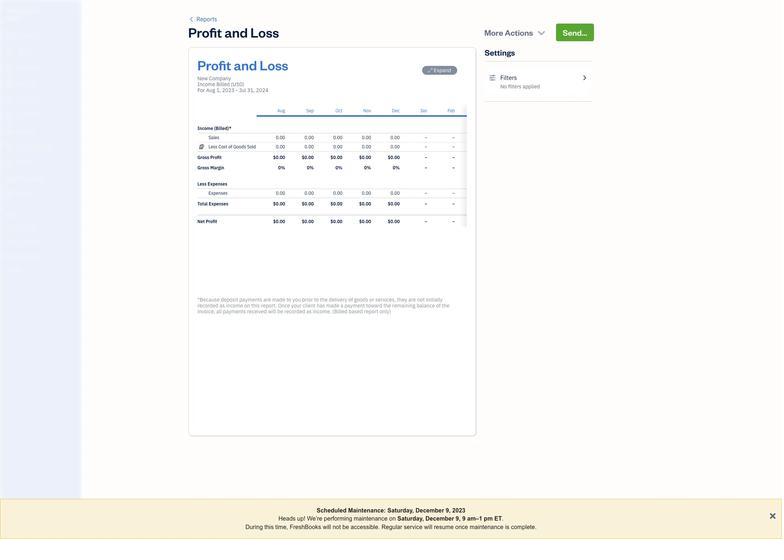 Task type: vqa. For each thing, say whether or not it's contained in the screenshot.
Net
yes



Task type: locate. For each thing, give the bounding box(es) containing it.
0%
[[278, 165, 285, 171], [307, 165, 314, 171], [335, 165, 342, 171], [364, 165, 371, 171], [393, 165, 400, 171]]

gross up gross margin
[[197, 155, 209, 160]]

recorded down 'you'
[[284, 309, 305, 315]]

be right report.
[[277, 309, 283, 315]]

money image
[[5, 160, 14, 167]]

0 vertical spatial on
[[244, 303, 250, 309]]

2023 left "-"
[[222, 87, 234, 94]]

not down performing
[[333, 525, 341, 531]]

profit up billed
[[197, 56, 231, 74]]

sold
[[247, 144, 256, 150]]

1 vertical spatial company
[[209, 75, 231, 82]]

are up received
[[263, 297, 271, 303]]

gross for gross profit
[[197, 155, 209, 160]]

expenses down less expenses
[[208, 191, 228, 196]]

saturday, up regular
[[387, 508, 414, 514]]

1 horizontal spatial settings
[[485, 47, 515, 58]]

dec
[[392, 108, 400, 114]]

aug left 1,
[[206, 87, 215, 94]]

1 horizontal spatial new
[[197, 75, 208, 82]]

1 vertical spatial gross
[[197, 165, 209, 171]]

new up owner
[[6, 7, 17, 14]]

saturday, up service
[[397, 516, 424, 523]]

more actions button
[[478, 24, 553, 41]]

will down performing
[[323, 525, 331, 531]]

0 horizontal spatial will
[[268, 309, 276, 315]]

1 gross from the top
[[197, 155, 209, 160]]

are right they
[[408, 297, 416, 303]]

1 horizontal spatial not
[[417, 297, 425, 303]]

the right balance on the bottom right of the page
[[442, 303, 449, 309]]

team members
[[6, 226, 38, 232]]

invoice image
[[5, 80, 14, 88]]

scheduled
[[317, 508, 346, 514]]

members
[[18, 226, 38, 232]]

1 vertical spatial december
[[425, 516, 454, 523]]

0 vertical spatial this
[[251, 303, 260, 309]]

settings link
[[2, 263, 79, 276]]

0 horizontal spatial maintenance
[[354, 516, 388, 523]]

and up (usd)
[[234, 56, 257, 74]]

and right the items
[[18, 239, 26, 245]]

resume
[[434, 525, 454, 531]]

services,
[[375, 297, 396, 303]]

0 horizontal spatial made
[[272, 297, 285, 303]]

income inside profit and loss new company income billed (usd) for aug 1, 2023 - jul 31, 2024
[[197, 81, 215, 88]]

0 horizontal spatial to
[[286, 297, 291, 303]]

0 horizontal spatial 2023
[[222, 87, 234, 94]]

net
[[197, 219, 205, 225]]

1 vertical spatial be
[[342, 525, 349, 531]]

0 vertical spatial gross
[[197, 155, 209, 160]]

9, left 9
[[456, 516, 461, 523]]

company up 1,
[[209, 75, 231, 82]]

gross margin
[[197, 165, 224, 171]]

et
[[494, 516, 502, 523]]

1 horizontal spatial company
[[209, 75, 231, 82]]

1 horizontal spatial maintenance
[[470, 525, 503, 531]]

0 horizontal spatial be
[[277, 309, 283, 315]]

0 horizontal spatial of
[[228, 144, 232, 150]]

or
[[369, 297, 374, 303]]

2023 up 9
[[452, 508, 465, 514]]

freshbooks
[[290, 525, 321, 531]]

heads
[[278, 516, 296, 523]]

0 vertical spatial aug
[[206, 87, 215, 94]]

gross down gross profit
[[197, 165, 209, 171]]

and inside profit and loss new company income billed (usd) for aug 1, 2023 - jul 31, 2024
[[234, 56, 257, 74]]

once
[[278, 303, 290, 309]]

toward
[[366, 303, 382, 309]]

will right service
[[424, 525, 432, 531]]

*because deposit payments are made to you prior to the delivery of goods or services, they are not initially recorded as income on this report. once your client has made a payment toward the remaining balance of the invoice, all payments received will be recorded as income. (billed based report only)
[[197, 297, 449, 315]]

0 vertical spatial be
[[277, 309, 283, 315]]

payments up received
[[239, 297, 262, 303]]

the up income.
[[320, 297, 328, 303]]

aug left sep
[[277, 108, 285, 114]]

a
[[340, 303, 343, 309]]

team
[[6, 226, 17, 232]]

1 vertical spatial maintenance
[[470, 525, 503, 531]]

maintenance
[[354, 516, 388, 523], [470, 525, 503, 531]]

gross for gross margin
[[197, 165, 209, 171]]

income up category image
[[197, 126, 213, 131]]

1 horizontal spatial be
[[342, 525, 349, 531]]

this left time,
[[264, 525, 274, 531]]

*because
[[197, 297, 220, 303]]

freshbooks image
[[35, 528, 46, 537]]

will left once
[[268, 309, 276, 315]]

made left 'you'
[[272, 297, 285, 303]]

2023 inside scheduled maintenance: saturday, december 9, 2023 heads up! we're performing maintenance on saturday, december 9, 9 am–1 pm et . during this time, freshbooks will not be accessible. regular service will resume once maintenance is complete.
[[452, 508, 465, 514]]

and for items and services
[[18, 239, 26, 245]]

1 vertical spatial income
[[197, 126, 213, 131]]

1 vertical spatial settings
[[6, 267, 22, 272]]

oct
[[335, 108, 342, 114]]

loss inside profit and loss new company income billed (usd) for aug 1, 2023 - jul 31, 2024
[[260, 56, 288, 74]]

1 vertical spatial this
[[264, 525, 274, 531]]

income (billed)*
[[197, 126, 231, 131]]

as down prior
[[306, 309, 312, 315]]

be down performing
[[342, 525, 349, 531]]

1 vertical spatial not
[[333, 525, 341, 531]]

jan
[[420, 108, 427, 114]]

2 vertical spatial and
[[18, 239, 26, 245]]

of right balance on the bottom right of the page
[[436, 303, 441, 309]]

this left report.
[[251, 303, 260, 309]]

report image
[[5, 191, 14, 199]]

1 horizontal spatial on
[[389, 516, 396, 523]]

−
[[425, 135, 427, 140], [452, 135, 455, 140], [425, 144, 427, 150], [452, 144, 455, 150], [425, 155, 427, 160], [452, 155, 455, 160], [425, 165, 427, 171], [452, 165, 455, 171], [425, 191, 427, 196], [452, 191, 455, 196], [425, 201, 427, 207], [452, 201, 455, 207], [425, 219, 427, 225], [452, 219, 455, 225]]

settings
[[485, 47, 515, 58], [6, 267, 22, 272]]

to right prior
[[314, 297, 319, 303]]

1 vertical spatial aug
[[277, 108, 285, 114]]

1 horizontal spatial 2023
[[452, 508, 465, 514]]

new up for on the left of the page
[[197, 75, 208, 82]]

as
[[219, 303, 225, 309], [306, 309, 312, 315]]

gross
[[197, 155, 209, 160], [197, 165, 209, 171]]

this inside the *because deposit payments are made to you prior to the delivery of goods or services, they are not initially recorded as income on this report. once your client has made a payment toward the remaining balance of the invoice, all payments received will be recorded as income. (billed based report only)
[[251, 303, 260, 309]]

to left 'you'
[[286, 297, 291, 303]]

income left 1,
[[197, 81, 215, 88]]

less
[[208, 144, 217, 150], [197, 181, 207, 187]]

× button
[[769, 509, 776, 522]]

time,
[[275, 525, 288, 531]]

expenses down margin
[[208, 181, 227, 187]]

recorded left deposit
[[197, 303, 218, 309]]

1 income from the top
[[197, 81, 215, 88]]

company up owner
[[18, 7, 42, 14]]

2 horizontal spatial will
[[424, 525, 432, 531]]

loss for profit and loss new company income billed (usd) for aug 1, 2023 - jul 31, 2024
[[260, 56, 288, 74]]

company
[[18, 7, 42, 14], [209, 75, 231, 82]]

we're
[[307, 516, 322, 523]]

9,
[[446, 508, 451, 514], [456, 516, 461, 523]]

of
[[228, 144, 232, 150], [348, 297, 353, 303], [436, 303, 441, 309]]

client
[[303, 303, 316, 309]]

payments down deposit
[[223, 309, 246, 315]]

sep
[[306, 108, 314, 114]]

service
[[404, 525, 422, 531]]

0 vertical spatial new
[[6, 7, 17, 14]]

2 gross from the top
[[197, 165, 209, 171]]

0 vertical spatial income
[[197, 81, 215, 88]]

0 horizontal spatial aug
[[206, 87, 215, 94]]

the
[[320, 297, 328, 303], [383, 303, 391, 309], [442, 303, 449, 309]]

you
[[292, 297, 301, 303]]

2 horizontal spatial of
[[436, 303, 441, 309]]

1 horizontal spatial to
[[314, 297, 319, 303]]

1 vertical spatial 2023
[[452, 508, 465, 514]]

1 vertical spatial on
[[389, 516, 396, 523]]

not left initially
[[417, 297, 425, 303]]

of right cost
[[228, 144, 232, 150]]

less down 'sales'
[[208, 144, 217, 150]]

company inside new company owner
[[18, 7, 42, 14]]

chevronleft image
[[188, 15, 195, 24]]

on
[[244, 303, 250, 309], [389, 516, 396, 523]]

connections
[[17, 253, 43, 259]]

1 vertical spatial new
[[197, 75, 208, 82]]

1 horizontal spatial less
[[208, 144, 217, 150]]

0 vertical spatial 2023
[[222, 87, 234, 94]]

0 vertical spatial loss
[[250, 24, 279, 41]]

1 horizontal spatial the
[[383, 303, 391, 309]]

new inside profit and loss new company income billed (usd) for aug 1, 2023 - jul 31, 2024
[[197, 75, 208, 82]]

1 vertical spatial and
[[234, 56, 257, 74]]

0 vertical spatial less
[[208, 144, 217, 150]]

complete.
[[511, 525, 537, 531]]

maintenance down maintenance:
[[354, 516, 388, 523]]

settings down more
[[485, 47, 515, 58]]

apps link
[[2, 209, 79, 222]]

0 vertical spatial 9,
[[446, 508, 451, 514]]

expenses
[[208, 181, 227, 187], [208, 191, 228, 196], [209, 201, 228, 207]]

settings inside main element
[[6, 267, 22, 272]]

and for profit and loss new company income billed (usd) for aug 1, 2023 - jul 31, 2024
[[234, 56, 257, 74]]

on up regular
[[389, 516, 396, 523]]

reports
[[196, 15, 217, 23]]

made
[[272, 297, 285, 303], [326, 303, 339, 309]]

profit and loss
[[188, 24, 279, 41]]

not
[[417, 297, 425, 303], [333, 525, 341, 531]]

sales
[[208, 135, 219, 140]]

0 vertical spatial expenses
[[208, 181, 227, 187]]

2 income from the top
[[197, 126, 213, 131]]

1 vertical spatial less
[[197, 181, 207, 187]]

1 horizontal spatial aug
[[277, 108, 285, 114]]

expense image
[[5, 112, 14, 119]]

2 are from the left
[[408, 297, 416, 303]]

profit up margin
[[210, 155, 222, 160]]

new company owner
[[6, 7, 42, 21]]

performing
[[324, 516, 352, 523]]

has
[[317, 303, 325, 309]]

0 horizontal spatial company
[[18, 7, 42, 14]]

total
[[197, 201, 208, 207]]

maintenance down pm
[[470, 525, 503, 531]]

2023
[[222, 87, 234, 94], [452, 508, 465, 514]]

as left income
[[219, 303, 225, 309]]

this
[[251, 303, 260, 309], [264, 525, 274, 531]]

and inside main element
[[18, 239, 26, 245]]

expenses right the total at the top
[[209, 201, 228, 207]]

pm
[[484, 516, 493, 523]]

more actions
[[484, 27, 533, 38]]

0 vertical spatial not
[[417, 297, 425, 303]]

services
[[27, 239, 44, 245]]

the right toward
[[383, 303, 391, 309]]

2 vertical spatial expenses
[[209, 201, 228, 207]]

aug inside profit and loss new company income billed (usd) for aug 1, 2023 - jul 31, 2024
[[206, 87, 215, 94]]

loss
[[250, 24, 279, 41], [260, 56, 288, 74]]

payments
[[239, 297, 262, 303], [223, 309, 246, 315]]

1 horizontal spatial are
[[408, 297, 416, 303]]

and right reports button
[[225, 24, 248, 41]]

chevrondown image
[[536, 27, 547, 38]]

× dialog
[[0, 500, 782, 540]]

to
[[286, 297, 291, 303], [314, 297, 319, 303]]

0 vertical spatial saturday,
[[387, 508, 414, 514]]

0 horizontal spatial this
[[251, 303, 260, 309]]

chart image
[[5, 175, 14, 183]]

less down gross margin
[[197, 181, 207, 187]]

0 horizontal spatial on
[[244, 303, 250, 309]]

$0.00
[[273, 155, 285, 160], [302, 155, 314, 160], [330, 155, 342, 160], [359, 155, 371, 160], [388, 155, 400, 160], [273, 201, 285, 207], [302, 201, 314, 207], [330, 201, 342, 207], [359, 201, 371, 207], [388, 201, 400, 207], [273, 219, 285, 225], [302, 219, 314, 225], [330, 219, 342, 225], [359, 219, 371, 225], [388, 219, 400, 225]]

0 horizontal spatial are
[[263, 297, 271, 303]]

of left 'goods'
[[348, 297, 353, 303]]

0 horizontal spatial less
[[197, 181, 207, 187]]

settings down "bank"
[[6, 267, 22, 272]]

up!
[[297, 516, 305, 523]]

made left a
[[326, 303, 339, 309]]

0 horizontal spatial settings
[[6, 267, 22, 272]]

based
[[349, 309, 363, 315]]

0 horizontal spatial not
[[333, 525, 341, 531]]

1 vertical spatial 9,
[[456, 516, 461, 523]]

on right income
[[244, 303, 250, 309]]

1 horizontal spatial this
[[264, 525, 274, 531]]

are
[[263, 297, 271, 303], [408, 297, 416, 303]]

0 horizontal spatial as
[[219, 303, 225, 309]]

1 vertical spatial loss
[[260, 56, 288, 74]]

0 vertical spatial company
[[18, 7, 42, 14]]

0 horizontal spatial new
[[6, 7, 17, 14]]

0 vertical spatial and
[[225, 24, 248, 41]]

9, up the resume
[[446, 508, 451, 514]]



Task type: describe. For each thing, give the bounding box(es) containing it.
company inside profit and loss new company income billed (usd) for aug 1, 2023 - jul 31, 2024
[[209, 75, 231, 82]]

total expenses
[[197, 201, 228, 207]]

1 to from the left
[[286, 297, 291, 303]]

0 horizontal spatial recorded
[[197, 303, 218, 309]]

cost
[[218, 144, 227, 150]]

reports button
[[188, 15, 217, 24]]

not inside the *because deposit payments are made to you prior to the delivery of goods or services, they are not initially recorded as income on this report. once your client has made a payment toward the remaining balance of the invoice, all payments received will be recorded as income. (billed based report only)
[[417, 297, 425, 303]]

on inside the *because deposit payments are made to you prior to the delivery of goods or services, they are not initially recorded as income on this report. once your client has made a payment toward the remaining balance of the invoice, all payments received will be recorded as income. (billed based report only)
[[244, 303, 250, 309]]

balance
[[417, 303, 435, 309]]

(billed)*
[[214, 126, 231, 131]]

1 horizontal spatial will
[[323, 525, 331, 531]]

0 horizontal spatial the
[[320, 297, 328, 303]]

expand
[[434, 67, 451, 74]]

initially
[[426, 297, 443, 303]]

be inside the *because deposit payments are made to you prior to the delivery of goods or services, they are not initially recorded as income on this report. once your client has made a payment toward the remaining balance of the invoice, all payments received will be recorded as income. (billed based report only)
[[277, 309, 283, 315]]

they
[[397, 297, 407, 303]]

for
[[197, 87, 205, 94]]

no
[[500, 83, 507, 90]]

dashboard image
[[5, 33, 14, 40]]

2023 inside profit and loss new company income billed (usd) for aug 1, 2023 - jul 31, 2024
[[222, 87, 234, 94]]

expand image
[[428, 67, 433, 73]]

project image
[[5, 128, 14, 135]]

3 0% from the left
[[335, 165, 342, 171]]

bank connections
[[6, 253, 43, 259]]

2 horizontal spatial the
[[442, 303, 449, 309]]

expenses for total expenses
[[209, 201, 228, 207]]

chevronright image
[[581, 73, 588, 82]]

1 horizontal spatial made
[[326, 303, 339, 309]]

loss for profit and loss
[[250, 24, 279, 41]]

mar
[[475, 108, 483, 114]]

billed
[[216, 81, 230, 88]]

goods
[[354, 297, 368, 303]]

all
[[216, 309, 222, 315]]

×
[[769, 509, 776, 522]]

less expenses
[[197, 181, 227, 187]]

jul
[[239, 87, 246, 94]]

margin
[[210, 165, 224, 171]]

4 0% from the left
[[364, 165, 371, 171]]

maintenance:
[[348, 508, 386, 514]]

estimate image
[[5, 65, 14, 72]]

team members link
[[2, 222, 79, 235]]

profit down reports at the top left of page
[[188, 24, 222, 41]]

on inside scheduled maintenance: saturday, december 9, 2023 heads up! we're performing maintenance on saturday, december 9, 9 am–1 pm et . during this time, freshbooks will not be accessible. regular service will resume once maintenance is complete.
[[389, 516, 396, 523]]

items and services link
[[2, 236, 79, 249]]

1 vertical spatial payments
[[223, 309, 246, 315]]

items and services
[[6, 239, 44, 245]]

1 horizontal spatial as
[[306, 309, 312, 315]]

settings image
[[489, 73, 496, 82]]

filters
[[500, 74, 517, 81]]

no filters applied
[[500, 83, 540, 90]]

less cost of goods sold
[[208, 144, 256, 150]]

scheduled maintenance: saturday, december 9, 2023 heads up! we're performing maintenance on saturday, december 9, 9 am–1 pm et . during this time, freshbooks will not be accessible. regular service will resume once maintenance is complete.
[[245, 508, 537, 531]]

goods
[[233, 144, 246, 150]]

profit and loss new company income billed (usd) for aug 1, 2023 - jul 31, 2024
[[197, 56, 288, 94]]

prior
[[302, 297, 313, 303]]

1 0% from the left
[[278, 165, 285, 171]]

(usd)
[[231, 81, 244, 88]]

less for less cost of goods sold
[[208, 144, 217, 150]]

1 vertical spatial saturday,
[[397, 516, 424, 523]]

2024
[[256, 87, 268, 94]]

not inside scheduled maintenance: saturday, december 9, 2023 heads up! we're performing maintenance on saturday, december 9, 9 am–1 pm et . during this time, freshbooks will not be accessible. regular service will resume once maintenance is complete.
[[333, 525, 341, 531]]

income.
[[313, 309, 331, 315]]

client image
[[5, 49, 14, 56]]

net profit
[[197, 219, 217, 225]]

invoice,
[[197, 309, 215, 315]]

am–1
[[467, 516, 482, 523]]

once
[[455, 525, 468, 531]]

more
[[484, 27, 503, 38]]

send…
[[563, 27, 587, 38]]

0 vertical spatial maintenance
[[354, 516, 388, 523]]

0 vertical spatial december
[[416, 508, 444, 514]]

delivery
[[329, 297, 347, 303]]

your
[[291, 303, 301, 309]]

send… button
[[556, 24, 594, 41]]

0 vertical spatial settings
[[485, 47, 515, 58]]

be inside scheduled maintenance: saturday, december 9, 2023 heads up! we're performing maintenance on saturday, december 9, 9 am–1 pm et . during this time, freshbooks will not be accessible. regular service will resume once maintenance is complete.
[[342, 525, 349, 531]]

apps
[[6, 212, 16, 218]]

and for profit and loss
[[225, 24, 248, 41]]

report.
[[261, 303, 277, 309]]

received
[[247, 309, 267, 315]]

1 horizontal spatial of
[[348, 297, 353, 303]]

will inside the *because deposit payments are made to you prior to the delivery of goods or services, they are not initially recorded as income on this report. once your client has made a payment toward the remaining balance of the invoice, all payments received will be recorded as income. (billed based report only)
[[268, 309, 276, 315]]

this inside scheduled maintenance: saturday, december 9, 2023 heads up! we're performing maintenance on saturday, december 9, 9 am–1 pm et . during this time, freshbooks will not be accessible. regular service will resume once maintenance is complete.
[[264, 525, 274, 531]]

report
[[364, 309, 378, 315]]

expenses for less expenses
[[208, 181, 227, 187]]

profit inside profit and loss new company income billed (usd) for aug 1, 2023 - jul 31, 2024
[[197, 56, 231, 74]]

(billed
[[332, 309, 347, 315]]

31,
[[247, 87, 255, 94]]

1 vertical spatial expenses
[[208, 191, 228, 196]]

items
[[6, 239, 17, 245]]

profit right the net
[[206, 219, 217, 225]]

is
[[505, 525, 509, 531]]

actions
[[505, 27, 533, 38]]

filters
[[508, 83, 521, 90]]

less for less expenses
[[197, 181, 207, 187]]

1 are from the left
[[263, 297, 271, 303]]

payment image
[[5, 96, 14, 104]]

0 horizontal spatial 9,
[[446, 508, 451, 514]]

1,
[[216, 87, 221, 94]]

1 horizontal spatial 9,
[[456, 516, 461, 523]]

payment
[[344, 303, 365, 309]]

0 vertical spatial payments
[[239, 297, 262, 303]]

owner
[[6, 15, 21, 21]]

5 0% from the left
[[393, 165, 400, 171]]

regular
[[381, 525, 402, 531]]

accessible.
[[351, 525, 380, 531]]

main element
[[0, 0, 100, 540]]

9
[[462, 516, 465, 523]]

timer image
[[5, 144, 14, 151]]

1 horizontal spatial recorded
[[284, 309, 305, 315]]

expand button
[[422, 66, 457, 75]]

2 to from the left
[[314, 297, 319, 303]]

.
[[502, 516, 504, 523]]

bank
[[6, 253, 16, 259]]

applied
[[523, 83, 540, 90]]

new inside new company owner
[[6, 7, 17, 14]]

deposit
[[221, 297, 238, 303]]

category image
[[197, 135, 206, 141]]

only)
[[379, 309, 391, 315]]

2 0% from the left
[[307, 165, 314, 171]]

income
[[226, 303, 243, 309]]

nov
[[363, 108, 371, 114]]

bank connections link
[[2, 250, 79, 263]]

during
[[245, 525, 263, 531]]



